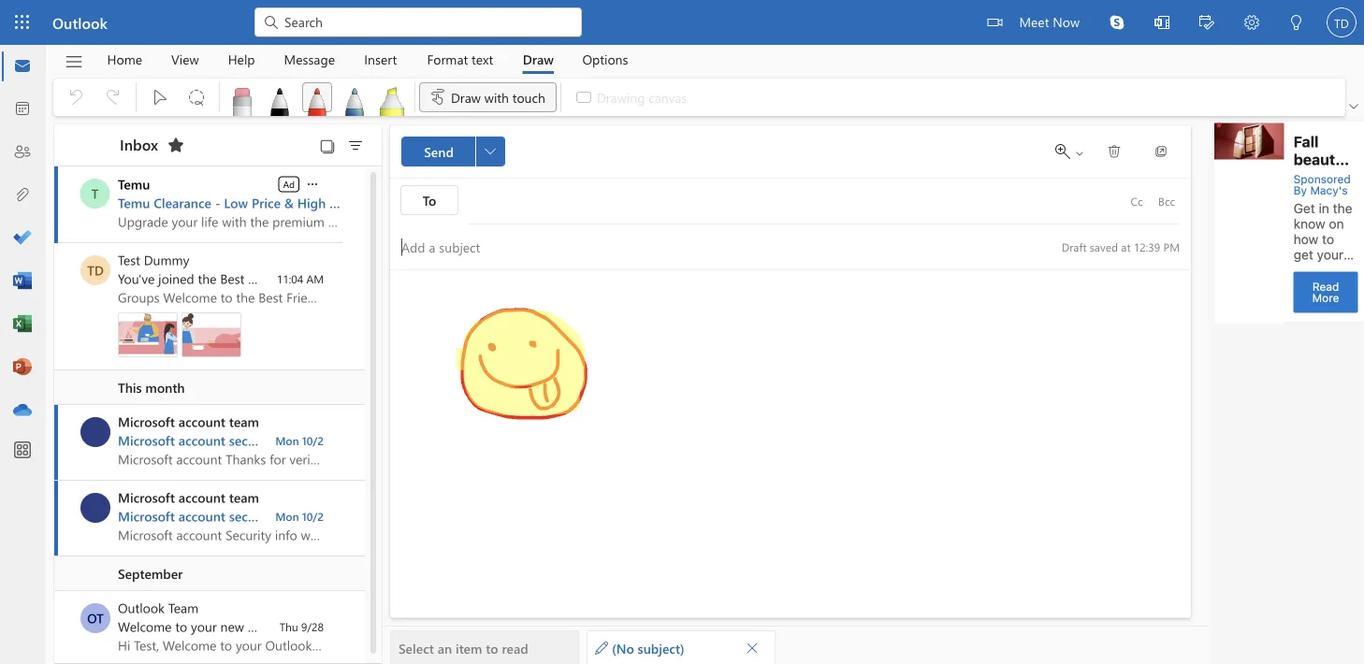 Task type: locate. For each thing, give the bounding box(es) containing it.
0 vertical spatial 
[[1349, 102, 1359, 111]]

1 vertical spatial info
[[279, 508, 302, 525]]

2 select a conversation checkbox from the top
[[80, 417, 118, 447]]

inbox heading
[[95, 124, 191, 166]]

navigation pane region
[[53, 117, 254, 664]]

view button
[[157, 45, 213, 74]]

Select a conversation checkbox
[[80, 604, 118, 634]]

to
[[175, 618, 187, 635], [486, 639, 498, 657]]

2 mon from the top
[[275, 509, 299, 524]]

microsoft account team image
[[80, 417, 110, 447]]

1 mon 10/2 from the top
[[275, 433, 324, 448]]

1 horizontal spatial attachment thumbnail image
[[182, 313, 241, 357]]

&
[[284, 194, 294, 211]]

1 vertical spatial microsoft account team
[[118, 489, 259, 506]]


[[167, 136, 185, 154]]

to down team
[[175, 618, 187, 635]]

outlook up welcome
[[118, 599, 165, 617]]

0 horizontal spatial  button
[[475, 137, 505, 167]]

1 microsoft from the top
[[118, 413, 175, 430]]

saved
[[1090, 239, 1118, 254]]

info left verification
[[279, 432, 302, 449]]

your
[[191, 618, 217, 635]]

1 mon from the top
[[275, 433, 299, 448]]

files image
[[13, 186, 32, 205]]

ad
[[283, 178, 295, 190]]

am
[[306, 271, 324, 286]]

1 security from the top
[[229, 432, 275, 449]]

you've
[[118, 270, 155, 287]]

select an item to read button
[[390, 631, 579, 664]]

 button
[[1143, 137, 1180, 167]]

2 mon 10/2 from the top
[[275, 509, 324, 524]]

 button
[[304, 175, 321, 193]]

team for was
[[229, 489, 259, 506]]

price
[[252, 194, 281, 211]]

2 team from the top
[[229, 489, 259, 506]]

1 vertical spatial security
[[229, 508, 275, 525]]

team up microsoft account security info was added
[[229, 489, 259, 506]]

text
[[472, 51, 493, 68]]

draw inside the  draw with touch
[[451, 88, 481, 106]]

application containing outlook
[[0, 0, 1364, 664]]

1 horizontal spatial draw
[[523, 51, 554, 68]]

1 vertical spatial mt
[[86, 499, 105, 517]]

0 vertical spatial outlook
[[52, 12, 108, 32]]

1 vertical spatial mon 10/2
[[275, 509, 324, 524]]

2 mt from the top
[[86, 499, 105, 517]]

temu
[[118, 175, 150, 193], [118, 194, 150, 211]]

 right send button
[[485, 146, 496, 157]]

application
[[0, 0, 1364, 664]]

1 mt from the top
[[86, 423, 105, 441]]

draw
[[523, 51, 554, 68], [451, 88, 481, 106]]

attachment thumbnail image
[[118, 313, 178, 357], [182, 313, 241, 357]]

to inside message list no conversations selected "list box"
[[175, 618, 187, 635]]

2 microsoft account team from the top
[[118, 489, 259, 506]]

 button
[[178, 82, 215, 112]]

home
[[107, 51, 142, 68]]

 down the td icon
[[1349, 102, 1359, 111]]

10/2 up was
[[302, 433, 324, 448]]

select a conversation checkbox containing mt
[[80, 417, 118, 447]]

draw right 
[[451, 88, 481, 106]]

message button
[[270, 45, 349, 74]]

 search field
[[255, 0, 582, 42]]


[[1349, 102, 1359, 111], [485, 146, 496, 157]]

microsoft account security info was added
[[118, 508, 369, 525]]

outlook link
[[52, 0, 108, 45]]

1 microsoft account team from the top
[[118, 413, 259, 430]]

microsoft
[[118, 413, 175, 430], [118, 432, 175, 449], [118, 489, 175, 506], [118, 508, 175, 525]]

1 vertical spatial  button
[[475, 137, 505, 167]]

info left was
[[279, 508, 302, 525]]

0 vertical spatial team
[[229, 413, 259, 430]]


[[1154, 144, 1169, 159]]

0 horizontal spatial to
[[175, 618, 187, 635]]

1 temu from the top
[[118, 175, 150, 193]]

attachment thumbnail image up this month "heading"
[[182, 313, 241, 357]]

tab list
[[93, 45, 643, 74]]

1 10/2 from the top
[[302, 433, 324, 448]]

0 horizontal spatial draw
[[451, 88, 481, 106]]

draw inside button
[[523, 51, 554, 68]]


[[319, 138, 336, 155]]

1 horizontal spatial to
[[486, 639, 498, 657]]

meet
[[1019, 13, 1049, 30]]

info
[[279, 432, 302, 449], [279, 508, 302, 525]]

outlook team
[[118, 599, 199, 617]]

2 info from the top
[[279, 508, 302, 525]]

0 horizontal spatial 
[[485, 146, 496, 157]]

mt for microsoft account security info was added
[[86, 499, 105, 517]]

mon 10/2 up was
[[275, 433, 324, 448]]

security
[[229, 432, 275, 449], [229, 508, 275, 525]]

meet now
[[1019, 13, 1080, 30]]

onedrive image
[[13, 401, 32, 420]]

at
[[1121, 239, 1131, 254]]

info for was
[[279, 508, 302, 525]]

1 vertical spatial mon
[[275, 509, 299, 524]]

attachment thumbnail image up this month
[[118, 313, 178, 357]]

11:04 am
[[277, 271, 324, 286]]

1 info from the top
[[279, 432, 302, 449]]


[[346, 137, 365, 155]]

select an item to read
[[399, 639, 528, 657]]

1 vertical spatial to
[[486, 639, 498, 657]]

microsoft account security info verification
[[118, 432, 372, 449]]

9/28
[[301, 619, 324, 634]]

mon
[[275, 433, 299, 448], [275, 509, 299, 524]]

 inside reading pane main content
[[485, 146, 496, 157]]

an
[[438, 639, 452, 657]]

this month heading
[[54, 371, 365, 405]]

select a conversation checkbox for microsoft account security info verification
[[80, 417, 118, 447]]

draft saved at 12:39 pm
[[1062, 239, 1180, 254]]

select a conversation checkbox containing td
[[80, 255, 118, 285]]

1 vertical spatial temu
[[118, 194, 150, 211]]

0 vertical spatial 10/2
[[302, 433, 324, 448]]

1 horizontal spatial  button
[[1346, 97, 1362, 116]]

message
[[284, 51, 335, 68]]

0 horizontal spatial attachment thumbnail image
[[118, 313, 178, 357]]

team up microsoft account security info verification
[[229, 413, 259, 430]]

0 vertical spatial temu
[[118, 175, 150, 193]]

2 temu from the top
[[118, 194, 150, 211]]

temu right t
[[118, 175, 150, 193]]


[[1074, 148, 1085, 159]]

temu right temu image
[[118, 194, 150, 211]]

mt inside microsoft account team icon
[[86, 499, 105, 517]]


[[988, 15, 1003, 30]]

1 team from the top
[[229, 413, 259, 430]]

1 vertical spatial outlook
[[118, 599, 165, 617]]


[[1200, 15, 1215, 30]]

1 vertical spatial 10/2
[[302, 509, 324, 524]]

0 vertical spatial microsoft account team
[[118, 413, 259, 430]]

dummy
[[144, 251, 189, 269]]

now
[[1053, 13, 1080, 30]]

mon left verification
[[275, 433, 299, 448]]

security left was
[[229, 508, 275, 525]]

cc button
[[1122, 186, 1152, 216]]

Select a conversation checkbox
[[80, 255, 118, 285], [80, 417, 118, 447]]


[[150, 88, 168, 107]]

 button down the td icon
[[1346, 97, 1362, 116]]

1 horizontal spatial 
[[1349, 102, 1359, 111]]

mt inside microsoft account team image
[[86, 423, 105, 441]]

0 vertical spatial info
[[279, 432, 302, 449]]

low
[[224, 194, 248, 211]]

1 select a conversation checkbox from the top
[[80, 255, 118, 285]]


[[1155, 15, 1170, 30]]

draw up touch
[[523, 51, 554, 68]]

tab list containing home
[[93, 45, 643, 74]]

friends
[[248, 270, 290, 287]]

2 security from the top
[[229, 508, 275, 525]]

0 vertical spatial mon
[[275, 433, 299, 448]]

drawing tools group
[[224, 79, 411, 121]]

info for verification
[[279, 432, 302, 449]]

temu clearance - low price & high quality
[[118, 194, 372, 211]]

 (no subject)
[[595, 639, 685, 657]]

0 horizontal spatial outlook
[[52, 12, 108, 32]]

0 vertical spatial to
[[175, 618, 187, 635]]

 button
[[161, 130, 191, 160]]

0 vertical spatial security
[[229, 432, 275, 449]]

 button right send
[[475, 137, 505, 167]]

account
[[178, 413, 226, 430], [178, 432, 226, 449], [178, 489, 226, 506], [178, 508, 226, 525], [326, 618, 372, 635]]

test dummy image
[[80, 255, 110, 285]]

microsoft account team for microsoft account security info was added
[[118, 489, 259, 506]]

cc
[[1131, 194, 1143, 209]]

4 microsoft from the top
[[118, 508, 175, 525]]

send button
[[401, 137, 476, 167]]

mon left was
[[275, 509, 299, 524]]

0 vertical spatial select a conversation checkbox
[[80, 255, 118, 285]]

3 microsoft from the top
[[118, 489, 175, 506]]

 button
[[1185, 0, 1230, 47]]

1 vertical spatial team
[[229, 489, 259, 506]]

microsoft account team down this month "heading"
[[118, 413, 259, 430]]

2 10/2 from the top
[[302, 509, 324, 524]]

0 vertical spatial mt
[[86, 423, 105, 441]]

high
[[297, 194, 326, 211]]

 button
[[1230, 0, 1275, 47]]

Add a subject text field
[[390, 232, 1045, 262]]

team
[[168, 599, 199, 617]]

outlook up ''
[[52, 12, 108, 32]]

 button
[[1346, 97, 1362, 116], [475, 137, 505, 167]]

options button
[[568, 45, 642, 74]]

to left read in the left bottom of the page
[[486, 639, 498, 657]]

1 vertical spatial draw
[[451, 88, 481, 106]]

outlook inside message list no conversations selected "list box"
[[118, 599, 165, 617]]

1 horizontal spatial outlook
[[118, 599, 165, 617]]

microsoft account team up microsoft account security info was added
[[118, 489, 259, 506]]

this
[[118, 379, 142, 396]]

new
[[220, 618, 244, 635]]

(no
[[612, 639, 634, 657]]

mon 10/2 left "added"
[[275, 509, 324, 524]]

microsoft account team
[[118, 413, 259, 430], [118, 489, 259, 506]]

more apps image
[[13, 442, 32, 460]]

security down this month "heading"
[[229, 432, 275, 449]]

0 vertical spatial draw
[[523, 51, 554, 68]]

outlook
[[52, 12, 108, 32], [118, 599, 165, 617]]

1 vertical spatial select a conversation checkbox
[[80, 417, 118, 447]]

team
[[229, 413, 259, 430], [229, 489, 259, 506]]

outlook inside banner
[[52, 12, 108, 32]]

microsoft account team for microsoft account security info verification
[[118, 413, 259, 430]]

0 vertical spatial mon 10/2
[[275, 433, 324, 448]]

to button
[[401, 185, 459, 215]]

10/2 left "added"
[[302, 509, 324, 524]]

reading pane main content
[[383, 117, 1210, 664]]

1 vertical spatial 
[[485, 146, 496, 157]]



Task type: describe. For each thing, give the bounding box(es) containing it.
added
[[332, 508, 369, 525]]

10/2 for verification
[[302, 433, 324, 448]]

2 attachment thumbnail image from the left
[[182, 313, 241, 357]]

inbox 
[[120, 134, 185, 154]]

welcome to your new outlook.com account
[[118, 618, 372, 635]]

Select a conversation checkbox
[[80, 493, 118, 523]]

message list section
[[54, 120, 382, 664]]

test dummy
[[118, 251, 189, 269]]

mail image
[[13, 57, 32, 76]]

people image
[[13, 143, 32, 162]]

format text button
[[413, 45, 507, 74]]

10/2 for was
[[302, 509, 324, 524]]

mt for microsoft account security info verification
[[86, 423, 105, 441]]


[[595, 641, 608, 655]]

inbox
[[120, 134, 158, 154]]

td image
[[1327, 7, 1357, 37]]


[[1289, 15, 1304, 30]]

joined
[[158, 270, 194, 287]]

12:39
[[1134, 239, 1161, 254]]

mon 10/2 for was
[[275, 509, 324, 524]]

powerpoint image
[[13, 358, 32, 377]]

message list no conversations selected list box
[[54, 167, 382, 664]]

Search field
[[283, 12, 571, 31]]

quality
[[329, 194, 372, 211]]

t
[[91, 185, 99, 202]]

 button
[[1275, 0, 1319, 47]]

with
[[485, 88, 509, 106]]

 button inside reading pane main content
[[475, 137, 505, 167]]


[[305, 177, 320, 192]]

 for "" popup button in the reading pane main content
[[485, 146, 496, 157]]

security for verification
[[229, 432, 275, 449]]

september
[[118, 565, 183, 582]]

verification
[[306, 432, 372, 449]]

outlook team image
[[80, 604, 110, 634]]

thu 9/28
[[280, 619, 324, 634]]

 button
[[1095, 0, 1140, 45]]

select a conversation checkbox for you've joined the best friends chat group
[[80, 255, 118, 285]]

format text
[[427, 51, 493, 68]]

1 attachment thumbnail image from the left
[[118, 313, 178, 357]]

insert button
[[350, 45, 411, 74]]

read
[[502, 639, 528, 657]]

excel image
[[13, 315, 32, 334]]

outlook for outlook
[[52, 12, 108, 32]]

0 vertical spatial  button
[[1346, 97, 1362, 116]]

security for was
[[229, 508, 275, 525]]

mon 10/2 for verification
[[275, 433, 324, 448]]

2 microsoft from the top
[[118, 432, 175, 449]]

temu for temu
[[118, 175, 150, 193]]

selection group
[[140, 79, 215, 112]]

the
[[198, 270, 217, 287]]

word image
[[13, 272, 32, 291]]

outlook banner
[[0, 0, 1364, 47]]

temu image
[[80, 179, 110, 209]]

chat
[[293, 270, 320, 287]]

bcc button
[[1152, 186, 1182, 216]]


[[187, 88, 206, 107]]

Message body, press Alt+F10 to exit text field
[[401, 285, 1180, 568]]

touch
[[513, 88, 545, 106]]

microsoft account team image
[[80, 493, 110, 523]]

left-rail-appbar navigation
[[4, 45, 41, 432]]

outlook for outlook team
[[118, 599, 165, 617]]

clearance
[[154, 194, 211, 211]]

to do image
[[13, 229, 32, 248]]

calendar image
[[13, 100, 32, 119]]

format
[[427, 51, 468, 68]]

draw button
[[509, 45, 568, 74]]

test
[[118, 251, 140, 269]]

td
[[87, 262, 104, 279]]

undo group
[[57, 79, 132, 112]]

view
[[171, 51, 199, 68]]

to inside button
[[486, 639, 498, 657]]

was
[[306, 508, 328, 525]]

help button
[[214, 45, 269, 74]]

mon for verification
[[275, 433, 299, 448]]

send
[[424, 143, 454, 160]]

-
[[215, 194, 220, 211]]

 button
[[341, 132, 371, 158]]

pm
[[1164, 239, 1180, 254]]


[[746, 641, 759, 655]]

temu for temu clearance - low price & high quality
[[118, 194, 150, 211]]

september heading
[[54, 557, 365, 591]]

 button
[[140, 82, 178, 112]]

to
[[423, 191, 436, 209]]

month
[[145, 379, 185, 396]]


[[64, 52, 84, 72]]


[[1056, 144, 1071, 159]]

subject)
[[638, 639, 685, 657]]

 button
[[739, 635, 765, 661]]

mon for was
[[275, 509, 299, 524]]

outlook.com
[[248, 618, 323, 635]]

ot
[[87, 610, 104, 627]]

best
[[220, 270, 245, 287]]

you've joined the best friends chat group
[[118, 270, 359, 287]]

 for topmost "" popup button
[[1349, 102, 1359, 111]]

draft
[[1062, 239, 1087, 254]]

 button
[[1096, 137, 1133, 167]]


[[262, 13, 281, 32]]

 
[[1056, 144, 1085, 159]]

bcc
[[1158, 194, 1175, 209]]


[[429, 88, 447, 107]]

team for verification
[[229, 413, 259, 430]]

select
[[399, 639, 434, 657]]


[[1110, 15, 1125, 30]]



Task type: vqa. For each thing, say whether or not it's contained in the screenshot.
 dropdown button
yes



